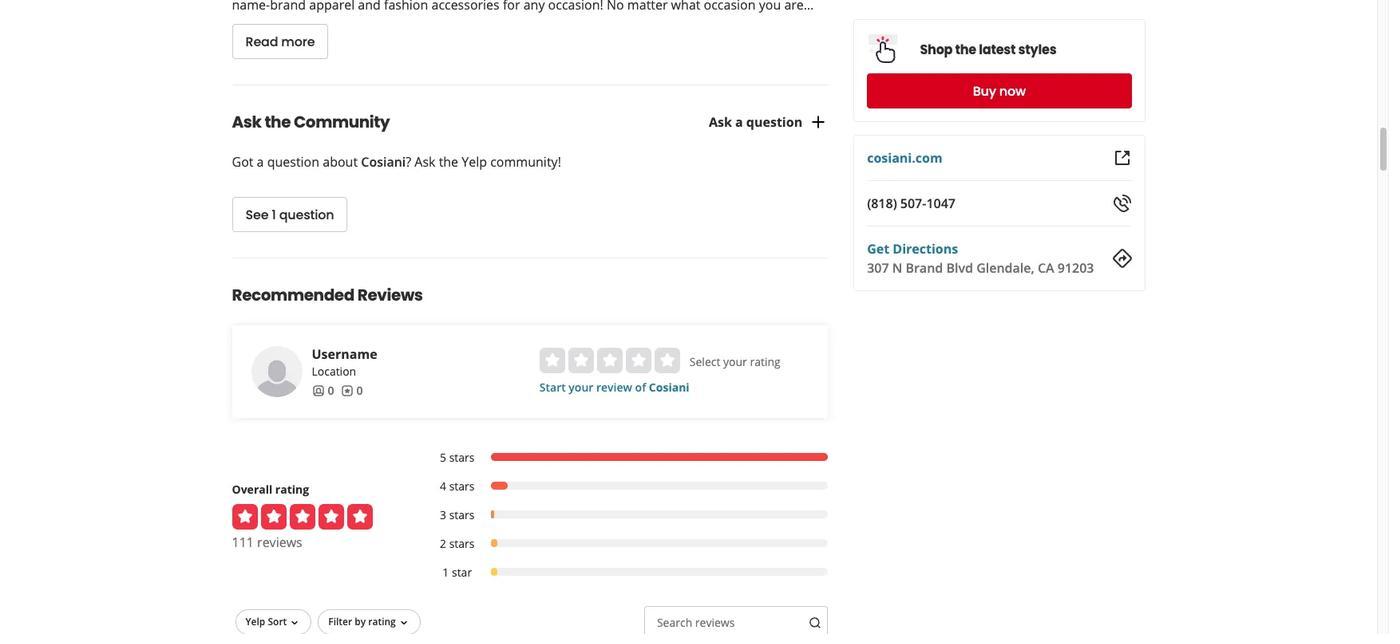 Task type: vqa. For each thing, say whether or not it's contained in the screenshot.
rating to the middle
yes



Task type: locate. For each thing, give the bounding box(es) containing it.
0 vertical spatial 1
[[272, 206, 276, 224]]

read
[[246, 33, 278, 51]]

4 stars
[[440, 479, 475, 495]]

1 horizontal spatial 0
[[357, 384, 363, 399]]

0 right 16 friends v2 icon
[[328, 384, 334, 399]]

307
[[867, 260, 889, 277]]

filter reviews by 5 stars rating element
[[424, 451, 828, 467]]

recommended reviews
[[232, 285, 423, 307]]

0 horizontal spatial the
[[265, 111, 291, 134]]

stars inside the filter reviews by 3 stars rating element
[[449, 508, 475, 523]]

  text field
[[644, 607, 828, 635]]

1 inside recommended reviews element
[[443, 566, 449, 581]]

rating inside popup button
[[368, 616, 396, 630]]

stars for 5 stars
[[449, 451, 475, 466]]

4 stars from the top
[[449, 537, 475, 552]]

directions
[[893, 240, 958, 258]]

2 0 from the left
[[357, 384, 363, 399]]

0 horizontal spatial yelp
[[246, 616, 265, 630]]

0 horizontal spatial 1
[[272, 206, 276, 224]]

search reviews
[[657, 616, 735, 631]]

0 vertical spatial a
[[735, 113, 743, 131]]

rating left 16 chevron down v2 icon
[[368, 616, 396, 630]]

?
[[406, 154, 411, 171]]

reviews
[[358, 285, 423, 307]]

question down ask the community
[[267, 154, 319, 171]]

the
[[955, 40, 977, 59], [265, 111, 291, 134], [439, 154, 458, 171]]

0 horizontal spatial reviews
[[257, 535, 302, 552]]

start your review of cosiani
[[540, 380, 690, 396]]

the right shop
[[955, 40, 977, 59]]

1 vertical spatial the
[[265, 111, 291, 134]]

photo of username image
[[251, 347, 302, 398]]

cosiani.com
[[867, 149, 943, 167]]

0 right '16 review v2' icon at the bottom
[[357, 384, 363, 399]]

0 vertical spatial yelp
[[462, 154, 487, 171]]

rating element
[[540, 349, 680, 374]]

1 horizontal spatial yelp
[[462, 154, 487, 171]]

stars inside filter reviews by 4 stars rating element
[[449, 479, 475, 495]]

1 star
[[443, 566, 472, 581]]

1 vertical spatial yelp
[[246, 616, 265, 630]]

question left the 24 add v2 icon
[[747, 113, 803, 131]]

yelp inside dropdown button
[[246, 616, 265, 630]]

3 stars from the top
[[449, 508, 475, 523]]

filter by rating button
[[318, 610, 421, 635]]

507-
[[901, 195, 927, 212]]

None radio
[[568, 349, 594, 374], [597, 349, 623, 374], [626, 349, 651, 374], [568, 349, 594, 374], [597, 349, 623, 374], [626, 349, 651, 374]]

select
[[690, 355, 721, 370]]

cosiani
[[361, 154, 406, 171], [649, 380, 690, 396]]

1 0 from the left
[[328, 384, 334, 399]]

2 horizontal spatial rating
[[750, 355, 781, 370]]

stars for 2 stars
[[449, 537, 475, 552]]

cosiani right of
[[649, 380, 690, 396]]

91203
[[1058, 260, 1094, 277]]

your for select
[[723, 355, 747, 370]]

about
[[323, 154, 358, 171]]

0 vertical spatial cosiani
[[361, 154, 406, 171]]

filter reviews by 3 stars rating element
[[424, 508, 828, 524]]

question for see
[[279, 206, 334, 224]]

stars right 3
[[449, 508, 475, 523]]

yelp left community!
[[462, 154, 487, 171]]

username location
[[312, 346, 377, 380]]

2 horizontal spatial ask
[[709, 113, 732, 131]]

rating up 5 star rating image
[[275, 483, 309, 498]]

cosiani inside recommended reviews element
[[649, 380, 690, 396]]

reviews for 111 reviews
[[257, 535, 302, 552]]

16 chevron down v2 image
[[398, 618, 410, 630]]

a
[[735, 113, 743, 131], [257, 154, 264, 171]]

2 vertical spatial question
[[279, 206, 334, 224]]

1 vertical spatial reviews
[[695, 616, 735, 631]]

None radio
[[540, 349, 565, 374], [655, 349, 680, 374], [540, 349, 565, 374], [655, 349, 680, 374]]

0
[[328, 384, 334, 399], [357, 384, 363, 399]]

reviews element
[[341, 384, 363, 400]]

reviews
[[257, 535, 302, 552], [695, 616, 735, 631]]

(no rating) image
[[540, 349, 680, 374]]

0 vertical spatial question
[[747, 113, 803, 131]]

1 left star
[[443, 566, 449, 581]]

glendale,
[[977, 260, 1035, 277]]

24 phone v2 image
[[1113, 194, 1132, 213]]

2 stars
[[440, 537, 475, 552]]

ask for ask a question
[[709, 113, 732, 131]]

1 horizontal spatial 1
[[443, 566, 449, 581]]

0 vertical spatial your
[[723, 355, 747, 370]]

0 inside friends element
[[328, 384, 334, 399]]

yelp left sort
[[246, 616, 265, 630]]

3
[[440, 508, 446, 523]]

stars right 2
[[449, 537, 475, 552]]

  text field inside recommended reviews element
[[644, 607, 828, 635]]

brand
[[906, 260, 943, 277]]

now
[[1000, 82, 1026, 100]]

ask for ask the community
[[232, 111, 262, 134]]

filter reviews by 4 stars rating element
[[424, 479, 828, 495]]

question
[[747, 113, 803, 131], [267, 154, 319, 171], [279, 206, 334, 224]]

by
[[355, 616, 366, 630]]

yelp sort
[[246, 616, 287, 630]]

the right ?
[[439, 154, 458, 171]]

cosiani right about
[[361, 154, 406, 171]]

recommended
[[232, 285, 355, 307]]

your right start
[[569, 380, 594, 396]]

0 vertical spatial the
[[955, 40, 977, 59]]

1 right see
[[272, 206, 276, 224]]

1 horizontal spatial a
[[735, 113, 743, 131]]

0 vertical spatial rating
[[750, 355, 781, 370]]

stars right the 4
[[449, 479, 475, 495]]

rating right select
[[750, 355, 781, 370]]

0 for the "reviews" element
[[357, 384, 363, 399]]

2 horizontal spatial the
[[955, 40, 977, 59]]

the left community
[[265, 111, 291, 134]]

rating
[[750, 355, 781, 370], [275, 483, 309, 498], [368, 616, 396, 630]]

a left the 24 add v2 icon
[[735, 113, 743, 131]]

your
[[723, 355, 747, 370], [569, 380, 594, 396]]

stars for 4 stars
[[449, 479, 475, 495]]

review
[[596, 380, 632, 396]]

2 stars from the top
[[449, 479, 475, 495]]

0 horizontal spatial rating
[[275, 483, 309, 498]]

cosiani for of
[[649, 380, 690, 396]]

1 horizontal spatial rating
[[368, 616, 396, 630]]

2 vertical spatial rating
[[368, 616, 396, 630]]

0 vertical spatial reviews
[[257, 535, 302, 552]]

reviews down 5 star rating image
[[257, 535, 302, 552]]

friends element
[[312, 384, 334, 400]]

a for got
[[257, 154, 264, 171]]

1 vertical spatial 1
[[443, 566, 449, 581]]

question right see
[[279, 206, 334, 224]]

1 vertical spatial a
[[257, 154, 264, 171]]

reviews right search
[[695, 616, 735, 631]]

1 horizontal spatial the
[[439, 154, 458, 171]]

24 external link v2 image
[[1113, 149, 1132, 168]]

0 horizontal spatial your
[[569, 380, 594, 396]]

your right select
[[723, 355, 747, 370]]

yelp
[[462, 154, 487, 171], [246, 616, 265, 630]]

0 horizontal spatial cosiani
[[361, 154, 406, 171]]

yelp inside the ask the community element
[[462, 154, 487, 171]]

0 horizontal spatial a
[[257, 154, 264, 171]]

more
[[281, 33, 315, 51]]

stars inside 'filter reviews by 5 stars rating' element
[[449, 451, 475, 466]]

stars
[[449, 451, 475, 466], [449, 479, 475, 495], [449, 508, 475, 523], [449, 537, 475, 552]]

cosiani.com link
[[867, 149, 943, 167]]

stars inside the filter reviews by 2 stars rating element
[[449, 537, 475, 552]]

ask
[[232, 111, 262, 134], [709, 113, 732, 131], [415, 154, 436, 171]]

1 horizontal spatial reviews
[[695, 616, 735, 631]]

1 stars from the top
[[449, 451, 475, 466]]

1 vertical spatial your
[[569, 380, 594, 396]]

1 horizontal spatial your
[[723, 355, 747, 370]]

ca
[[1038, 260, 1055, 277]]

community
[[294, 111, 390, 134]]

cosiani inside the ask the community element
[[361, 154, 406, 171]]

1
[[272, 206, 276, 224], [443, 566, 449, 581]]

a right got
[[257, 154, 264, 171]]

0 horizontal spatial ask
[[232, 111, 262, 134]]

1 vertical spatial cosiani
[[649, 380, 690, 396]]

1 vertical spatial question
[[267, 154, 319, 171]]

(818) 507-1047
[[867, 195, 956, 212]]

the for ask
[[265, 111, 291, 134]]

start
[[540, 380, 566, 396]]

overall rating
[[232, 483, 309, 498]]

read more
[[246, 33, 315, 51]]

buy now link
[[867, 73, 1132, 109]]

0 horizontal spatial 0
[[328, 384, 334, 399]]

1 horizontal spatial cosiani
[[649, 380, 690, 396]]

(818)
[[867, 195, 897, 212]]

search image
[[809, 617, 822, 630]]

stars right 5
[[449, 451, 475, 466]]

overall
[[232, 483, 273, 498]]

0 inside the "reviews" element
[[357, 384, 363, 399]]

reviews for search reviews
[[695, 616, 735, 631]]



Task type: describe. For each thing, give the bounding box(es) containing it.
filter reviews by 1 star rating element
[[424, 566, 828, 582]]

16 friends v2 image
[[312, 385, 325, 398]]

blvd
[[947, 260, 973, 277]]

yelp sort button
[[235, 610, 312, 635]]

a for ask
[[735, 113, 743, 131]]

ask a question link
[[709, 112, 828, 131]]

the for shop
[[955, 40, 977, 59]]

read more button
[[232, 24, 329, 59]]

shop
[[920, 40, 953, 59]]

select your rating
[[690, 355, 781, 370]]

rating for select your rating
[[750, 355, 781, 370]]

1 horizontal spatial ask
[[415, 154, 436, 171]]

get directions 307 n brand blvd glendale, ca 91203
[[867, 240, 1094, 277]]

username
[[312, 346, 377, 364]]

recommended reviews element
[[181, 258, 879, 635]]

of
[[635, 380, 646, 396]]

star
[[452, 566, 472, 581]]

sort
[[268, 616, 287, 630]]

question for got
[[267, 154, 319, 171]]

1 vertical spatial rating
[[275, 483, 309, 498]]

4
[[440, 479, 446, 495]]

16 chevron down v2 image
[[288, 618, 301, 630]]

1047
[[927, 195, 956, 212]]

cosiani for about
[[361, 154, 406, 171]]

got a question about cosiani ? ask the yelp community!
[[232, 154, 561, 171]]

filter
[[328, 616, 352, 630]]

1 inside the ask the community element
[[272, 206, 276, 224]]

see 1 question
[[246, 206, 334, 224]]

5
[[440, 451, 446, 466]]

24 directions v2 image
[[1113, 249, 1132, 268]]

5 star rating image
[[232, 505, 373, 531]]

n
[[893, 260, 903, 277]]

16 review v2 image
[[341, 385, 353, 398]]

5 stars
[[440, 451, 475, 466]]

search
[[657, 616, 693, 631]]

ask the community
[[232, 111, 390, 134]]

filter reviews by 2 stars rating element
[[424, 537, 828, 553]]

styles
[[1019, 40, 1057, 59]]

get directions link
[[867, 240, 958, 258]]

2 vertical spatial the
[[439, 154, 458, 171]]

stars for 3 stars
[[449, 508, 475, 523]]

rating for filter by rating
[[368, 616, 396, 630]]

community!
[[490, 154, 561, 171]]

111 reviews
[[232, 535, 302, 552]]

your for start
[[569, 380, 594, 396]]

location
[[312, 364, 356, 380]]

buy now
[[973, 82, 1026, 100]]

see
[[246, 206, 269, 224]]

111
[[232, 535, 254, 552]]

latest
[[979, 40, 1016, 59]]

buy
[[973, 82, 996, 100]]

ask the community element
[[206, 85, 854, 233]]

2
[[440, 537, 446, 552]]

3 stars
[[440, 508, 475, 523]]

question for ask
[[747, 113, 803, 131]]

get
[[867, 240, 890, 258]]

filter by rating
[[328, 616, 396, 630]]

shop the latest styles
[[920, 40, 1057, 59]]

0 for friends element
[[328, 384, 334, 399]]

got
[[232, 154, 254, 171]]

ask a question
[[709, 113, 803, 131]]

see 1 question link
[[232, 198, 348, 233]]

24 add v2 image
[[809, 112, 828, 131]]



